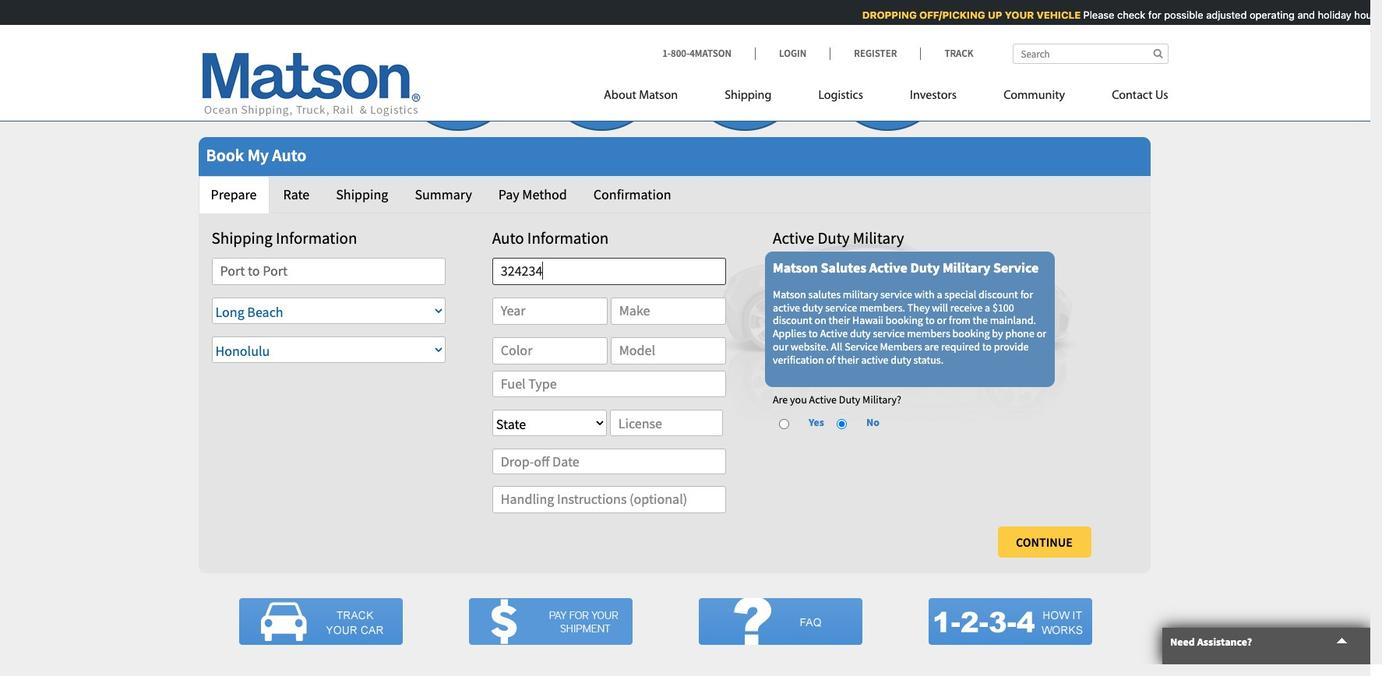 Task type: vqa. For each thing, say whether or not it's contained in the screenshot.
ON
yes



Task type: describe. For each thing, give the bounding box(es) containing it.
service up all
[[826, 301, 858, 315]]

possible
[[1164, 9, 1203, 21]]

all
[[831, 340, 843, 354]]

status.
[[914, 353, 944, 367]]

duty for are you active duty military?
[[839, 393, 861, 407]]

1 vertical spatial military
[[943, 259, 991, 277]]

holiday
[[1317, 9, 1351, 21]]

need assistance?
[[1171, 635, 1253, 650]]

Model text field
[[611, 337, 726, 364]]

2 track vehicle image from the left
[[469, 599, 633, 645]]

800-
[[671, 47, 690, 60]]

service down members.
[[873, 327, 905, 341]]

0 horizontal spatial to
[[809, 327, 818, 341]]

No radio
[[837, 419, 847, 429]]

about matson
[[604, 90, 678, 102]]

matson salutes active duty military service
[[773, 259, 1039, 277]]

summary
[[415, 185, 472, 203]]

0 vertical spatial military
[[853, 227, 905, 248]]

logistics
[[819, 90, 864, 102]]

dropping
[[862, 9, 916, 21]]

1 vertical spatial their
[[838, 353, 860, 367]]

track
[[945, 47, 974, 60]]

duty for matson salutes active duty military service
[[911, 259, 940, 277]]

about matson link
[[604, 82, 702, 114]]

1-800-4matson link
[[663, 47, 755, 60]]

community link
[[981, 82, 1089, 114]]

my
[[248, 144, 269, 166]]

contact
[[1113, 90, 1153, 102]]

service inside matson salutes military service with a special discount for active duty service members.  they will receive a $100 discount on their hawaii booking to or from the mainland. applies to active duty service members booking by phone or our website. all service members are required to provide verification of their active duty status.
[[845, 340, 878, 354]]

Color text field
[[492, 337, 608, 364]]

need
[[1171, 635, 1196, 650]]

on
[[815, 314, 827, 328]]

delivery
[[725, 89, 765, 103]]

4matson
[[690, 47, 732, 60]]

special
[[945, 287, 977, 301]]

login
[[780, 47, 807, 60]]

check
[[1117, 9, 1145, 21]]

0 vertical spatial their
[[829, 314, 851, 328]]

blue matson logo with ocean, shipping, truck, rail and logistics written beneath it. image
[[202, 53, 421, 117]]

register link
[[830, 47, 921, 60]]

they
[[908, 301, 930, 315]]

military?
[[863, 393, 902, 407]]

1 horizontal spatial booking
[[953, 327, 990, 341]]

assistance?
[[1198, 635, 1253, 650]]

Handling Instructions (optional) text field
[[492, 487, 726, 514]]

rate
[[283, 185, 310, 203]]

for inside matson salutes military service with a special discount for active duty service members.  they will receive a $100 discount on their hawaii booking to or from the mainland. applies to active duty service members booking by phone or our website. all service members are required to provide verification of their active duty status.
[[1021, 287, 1034, 301]]

pay                                                 method
[[499, 185, 567, 203]]

shipping inside "top menu" navigation
[[725, 90, 772, 102]]

up
[[987, 9, 1002, 21]]

2 horizontal spatial duty
[[891, 353, 912, 367]]

1 vertical spatial duty
[[850, 327, 871, 341]]

confirmation link
[[581, 176, 684, 213]]

matson for matson salutes active duty military service
[[773, 259, 818, 277]]

rate link
[[271, 176, 322, 213]]

information for auto information
[[528, 227, 609, 248]]

members.
[[860, 301, 906, 315]]

your
[[1004, 9, 1033, 21]]

contact us link
[[1089, 82, 1169, 114]]

are
[[773, 393, 788, 407]]

0 horizontal spatial booking
[[886, 314, 924, 328]]

0 vertical spatial for
[[1148, 9, 1161, 21]]

0 vertical spatial duty
[[803, 301, 823, 315]]

book my auto
[[206, 144, 307, 166]]

Make text field
[[611, 298, 726, 325]]

search image
[[1154, 48, 1163, 58]]

us
[[1156, 90, 1169, 102]]

required
[[942, 340, 981, 354]]

Search search field
[[1013, 44, 1169, 64]]

summary link
[[403, 176, 485, 213]]

provide
[[994, 340, 1029, 354]]

you
[[791, 393, 807, 407]]

verification
[[773, 353, 825, 367]]

information for shipping information
[[276, 227, 357, 248]]

our
[[773, 340, 789, 354]]

off/picking
[[919, 9, 985, 21]]

and
[[1297, 9, 1315, 21]]

0 horizontal spatial or
[[937, 314, 947, 328]]

0 horizontal spatial active
[[773, 301, 801, 315]]

are
[[925, 340, 940, 354]]

VIN text field
[[492, 258, 726, 285]]

prepare link
[[198, 176, 269, 213]]

investors link
[[887, 82, 981, 114]]

mainland.
[[991, 314, 1037, 328]]



Task type: locate. For each thing, give the bounding box(es) containing it.
None submit
[[998, 527, 1092, 558]]

hours
[[1354, 9, 1381, 21]]

matson up salutes
[[773, 259, 818, 277]]

0 horizontal spatial auto
[[272, 144, 307, 166]]

0 horizontal spatial discount
[[773, 314, 813, 328]]

1 vertical spatial duty
[[911, 259, 940, 277]]

service down matson salutes active duty military service
[[881, 287, 913, 301]]

information down method
[[528, 227, 609, 248]]

shipping information
[[212, 227, 357, 248]]

0 horizontal spatial military
[[853, 227, 905, 248]]

the
[[973, 314, 988, 328]]

community
[[1004, 90, 1066, 102]]

about
[[604, 90, 637, 102]]

shipping link down 4matson
[[702, 82, 795, 114]]

1 vertical spatial for
[[1021, 287, 1034, 301]]

applies
[[773, 327, 807, 341]]

0 vertical spatial shipping link
[[702, 82, 795, 114]]

top menu navigation
[[604, 82, 1169, 114]]

1 vertical spatial shipping
[[336, 185, 389, 203]]

to left by
[[983, 340, 992, 354]]

matson salutes military service with a special discount for active duty service members.  they will receive a $100 discount on their hawaii booking to or from the mainland. applies to active duty service members booking by phone or our website. all service members are required to provide verification of their active duty status.
[[773, 287, 1047, 367]]

0 vertical spatial discount
[[979, 287, 1019, 301]]

1 horizontal spatial track vehicle image
[[469, 599, 633, 645]]

0 horizontal spatial information
[[276, 227, 357, 248]]

military
[[843, 287, 879, 301]]

active inside matson salutes military service with a special discount for active duty service members.  they will receive a $100 discount on their hawaii booking to or from the mainland. applies to active duty service members booking by phone or our website. all service members are required to provide verification of their active duty status.
[[821, 327, 848, 341]]

duty up salutes
[[818, 227, 850, 248]]

1 vertical spatial shipping link
[[324, 176, 401, 213]]

0 vertical spatial duty
[[818, 227, 850, 248]]

0 horizontal spatial track vehicle image
[[239, 599, 403, 645]]

no
[[867, 416, 880, 430]]

track link
[[921, 47, 974, 60]]

their
[[829, 314, 851, 328], [838, 353, 860, 367]]

will
[[933, 301, 949, 315]]

1 vertical spatial discount
[[773, 314, 813, 328]]

1 track vehicle image from the left
[[239, 599, 403, 645]]

4
[[879, 26, 897, 73]]

duty up no option
[[839, 393, 861, 407]]

1 horizontal spatial or
[[1037, 327, 1047, 341]]

shipping down 4matson
[[725, 90, 772, 102]]

matson for matson salutes military service with a special discount for active duty service members.  they will receive a $100 discount on their hawaii booking to or from the mainland. applies to active duty service members booking by phone or our website. all service members are required to provide verification of their active duty status.
[[773, 287, 807, 301]]

1-
[[663, 47, 671, 60]]

1 horizontal spatial discount
[[979, 287, 1019, 301]]

booking left by
[[953, 327, 990, 341]]

yes
[[809, 416, 825, 430]]

matson
[[639, 90, 678, 102], [773, 259, 818, 277], [773, 287, 807, 301]]

shipping link right rate link
[[324, 176, 401, 213]]

auto information
[[492, 227, 609, 248]]

1 horizontal spatial to
[[926, 314, 935, 328]]

shipping down prepare link
[[212, 227, 273, 248]]

matson right the "about"
[[639, 90, 678, 102]]

active up military
[[870, 259, 908, 277]]

military up matson salutes active duty military service
[[853, 227, 905, 248]]

or
[[937, 314, 947, 328], [1037, 327, 1047, 341]]

from
[[949, 314, 971, 328]]

2 vertical spatial duty
[[839, 393, 861, 407]]

active duty military
[[773, 227, 905, 248]]

for right $100
[[1021, 287, 1034, 301]]

discount up mainland.
[[979, 287, 1019, 301]]

2 vertical spatial shipping
[[212, 227, 273, 248]]

military up 'special'
[[943, 259, 991, 277]]

active up salutes
[[773, 227, 815, 248]]

vehicle
[[1036, 9, 1080, 21]]

for
[[1148, 9, 1161, 21], [1021, 287, 1034, 301]]

shipping
[[725, 90, 772, 102], [336, 185, 389, 203], [212, 227, 273, 248]]

service up $100
[[994, 259, 1039, 277]]

matson inside matson salutes military service with a special discount for active duty service members.  they will receive a $100 discount on their hawaii booking to or from the mainland. applies to active duty service members booking by phone or our website. all service members are required to provide verification of their active duty status.
[[773, 287, 807, 301]]

of
[[827, 353, 836, 367]]

auto
[[272, 144, 307, 166], [492, 227, 524, 248]]

auto down pay
[[492, 227, 524, 248]]

logistics link
[[795, 82, 887, 114]]

active up yes
[[810, 393, 837, 407]]

service right all
[[845, 340, 878, 354]]

discount left on
[[773, 314, 813, 328]]

salutes
[[821, 259, 867, 277]]

0 horizontal spatial service
[[845, 340, 878, 354]]

for right check
[[1148, 9, 1161, 21]]

1 horizontal spatial shipping link
[[702, 82, 795, 114]]

login link
[[755, 47, 830, 60]]

1 horizontal spatial service
[[994, 259, 1039, 277]]

active up "of"
[[821, 327, 848, 341]]

0 horizontal spatial shipping link
[[324, 176, 401, 213]]

hawaii
[[853, 314, 884, 328]]

a left $100
[[985, 301, 991, 315]]

License text field
[[610, 410, 723, 437]]

contact us
[[1113, 90, 1169, 102]]

1 horizontal spatial for
[[1148, 9, 1161, 21]]

2 vertical spatial matson
[[773, 287, 807, 301]]

active down the 'hawaii'
[[862, 353, 889, 367]]

their right on
[[829, 314, 851, 328]]

duty up applies
[[803, 301, 823, 315]]

by
[[993, 327, 1004, 341]]

matson left salutes
[[773, 287, 807, 301]]

salutes
[[809, 287, 841, 301]]

duty left status.
[[891, 353, 912, 367]]

dropping off/picking up your vehicle please check for possible adjusted operating and holiday hours 
[[862, 9, 1383, 21]]

a right with
[[937, 287, 943, 301]]

a
[[937, 287, 943, 301], [985, 301, 991, 315]]

information
[[276, 227, 357, 248], [528, 227, 609, 248]]

2 horizontal spatial to
[[983, 340, 992, 354]]

Fuel Type text field
[[492, 371, 726, 398]]

0 vertical spatial service
[[994, 259, 1039, 277]]

0 horizontal spatial for
[[1021, 287, 1034, 301]]

duty
[[803, 301, 823, 315], [850, 327, 871, 341], [891, 353, 912, 367]]

2 vertical spatial duty
[[891, 353, 912, 367]]

pay                                                 method link
[[486, 176, 580, 213]]

1 vertical spatial service
[[845, 340, 878, 354]]

0 vertical spatial auto
[[272, 144, 307, 166]]

method
[[523, 185, 567, 203]]

0 vertical spatial shipping
[[725, 90, 772, 102]]

pay
[[499, 185, 520, 203]]

1 information from the left
[[276, 227, 357, 248]]

None text field
[[212, 258, 446, 285]]

auto right "my"
[[272, 144, 307, 166]]

discount
[[979, 287, 1019, 301], [773, 314, 813, 328]]

1 horizontal spatial military
[[943, 259, 991, 277]]

website.
[[791, 340, 829, 354]]

information down rate link
[[276, 227, 357, 248]]

1 vertical spatial active
[[862, 353, 889, 367]]

members
[[881, 340, 923, 354]]

Yes radio
[[780, 419, 790, 429]]

with
[[915, 287, 935, 301]]

2 information from the left
[[528, 227, 609, 248]]

$100
[[993, 301, 1015, 315]]

are you active duty military?
[[773, 393, 902, 407]]

1 horizontal spatial information
[[528, 227, 609, 248]]

duty
[[818, 227, 850, 248], [911, 259, 940, 277], [839, 393, 861, 407]]

booking up members
[[886, 314, 924, 328]]

active up applies
[[773, 301, 801, 315]]

service
[[881, 287, 913, 301], [826, 301, 858, 315], [873, 327, 905, 341]]

2 horizontal spatial shipping
[[725, 90, 772, 102]]

duty up with
[[911, 259, 940, 277]]

0 horizontal spatial a
[[937, 287, 943, 301]]

investors
[[911, 90, 957, 102]]

0 horizontal spatial shipping
[[212, 227, 273, 248]]

Drop-off Date text field
[[492, 449, 726, 475]]

or right phone
[[1037, 327, 1047, 341]]

duty right all
[[850, 327, 871, 341]]

1 horizontal spatial shipping
[[336, 185, 389, 203]]

matson inside "top menu" navigation
[[639, 90, 678, 102]]

receive
[[951, 301, 983, 315]]

1 vertical spatial auto
[[492, 227, 524, 248]]

operating
[[1249, 9, 1294, 21]]

1 horizontal spatial a
[[985, 301, 991, 315]]

1 vertical spatial matson
[[773, 259, 818, 277]]

preparation
[[572, 89, 632, 103]]

Year text field
[[492, 298, 608, 325]]

their right "of"
[[838, 353, 860, 367]]

1 horizontal spatial active
[[862, 353, 889, 367]]

0 horizontal spatial duty
[[803, 301, 823, 315]]

please
[[1083, 9, 1114, 21]]

active
[[773, 227, 815, 248], [870, 259, 908, 277], [821, 327, 848, 341], [810, 393, 837, 407]]

shipping right 'rate'
[[336, 185, 389, 203]]

to right applies
[[809, 327, 818, 341]]

0 vertical spatial active
[[773, 301, 801, 315]]

0 vertical spatial matson
[[639, 90, 678, 102]]

book
[[206, 144, 244, 166]]

prepare
[[211, 185, 257, 203]]

register
[[855, 47, 898, 60]]

1 horizontal spatial auto
[[492, 227, 524, 248]]

members
[[908, 327, 951, 341]]

to up are
[[926, 314, 935, 328]]

confirmation
[[594, 185, 672, 203]]

1 horizontal spatial duty
[[850, 327, 871, 341]]

track vehicle image
[[239, 599, 403, 645], [469, 599, 633, 645]]

adjusted
[[1206, 9, 1246, 21]]

service
[[994, 259, 1039, 277], [845, 340, 878, 354]]

booking
[[886, 314, 924, 328], [953, 327, 990, 341]]

None search field
[[1013, 44, 1169, 64]]

1-800-4matson
[[663, 47, 732, 60]]

to
[[926, 314, 935, 328], [809, 327, 818, 341], [983, 340, 992, 354]]

or left from
[[937, 314, 947, 328]]

phone
[[1006, 327, 1035, 341]]



